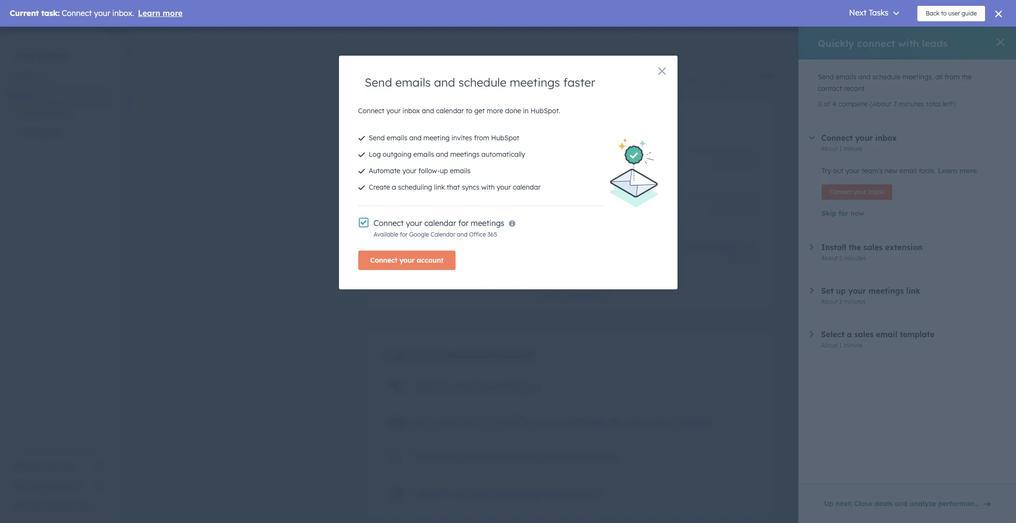 Task type: describe. For each thing, give the bounding box(es) containing it.
automate your follow-up emails
[[369, 166, 471, 175]]

about inside "connect your inbox about 1 minute"
[[822, 145, 838, 152]]

hide
[[543, 291, 559, 299]]

your right "out"
[[846, 166, 860, 175]]

minutes for forecast performance and hit your goals with a reports dashboard
[[735, 208, 756, 216]]

caret image
[[809, 136, 815, 139]]

for for google
[[400, 231, 408, 238]]

skip for now
[[822, 209, 865, 218]]

a inside dialog
[[392, 183, 396, 192]]

your inside connect your inbox button
[[854, 188, 867, 195]]

syncs
[[462, 183, 480, 192]]

get started with a 2 minute lesson on organizing your sales data in hubspot link
[[416, 417, 713, 427]]

1 vertical spatial calendar
[[513, 183, 541, 192]]

and left office
[[457, 231, 468, 238]]

contact inside "quickly connect with leads send emails and schedule meetings, all from the contact record"
[[572, 162, 596, 170]]

scheduling
[[398, 183, 432, 192]]

available for google calendar and office 365
[[374, 231, 497, 238]]

log outgoing emails and meetings automatically
[[369, 150, 525, 159]]

meeting
[[424, 134, 450, 142]]

1 vertical spatial for
[[458, 218, 469, 228]]

hubspot inside send emails and schedule meetings faster dialog
[[491, 134, 520, 142]]

a left sale
[[574, 255, 578, 264]]

2 vertical spatial tools
[[520, 382, 539, 391]]

work
[[416, 452, 436, 462]]

data
[[649, 417, 667, 427]]

meetings, inside "quickly connect with leads send emails and schedule meetings, all from the contact record"
[[501, 162, 532, 170]]

outgoing
[[383, 150, 412, 159]]

from inside send emails and schedule meetings faster dialog
[[474, 134, 489, 142]]

58%
[[760, 71, 776, 81]]

learn more button
[[938, 165, 977, 177]]

your up hit
[[497, 183, 511, 192]]

0 horizontal spatial 2
[[489, 417, 493, 427]]

more inside send emails and schedule meetings faster dialog
[[487, 106, 503, 115]]

connect for connect your inbox about 1 minute
[[822, 133, 853, 143]]

and up up
[[436, 150, 449, 159]]

never
[[513, 255, 531, 264]]

(cms)
[[43, 128, 62, 136]]

your right hit
[[513, 208, 527, 217]]

send emails and meeting invites from hubspot
[[369, 134, 520, 142]]

faster inside dialog
[[564, 75, 596, 90]]

emails inside "quickly connect with leads send emails and schedule meetings, all from the contact record"
[[434, 162, 454, 170]]

[object object] complete progress bar
[[684, 245, 738, 248]]

about for forecast performance and hit your goals with a reports dashboard
[[712, 208, 728, 216]]

record inside send emails and schedule meetings, all from the contact record
[[844, 84, 865, 93]]

connect for connect your inbox
[[830, 188, 853, 195]]

100%
[[742, 243, 756, 250]]

your sales tools progress progress bar
[[365, 71, 589, 81]]

dashboard
[[595, 208, 629, 217]]

track your deals in one place create a custom pipeline, and never lose track of a sale again
[[416, 242, 613, 264]]

contact inside send emails and schedule meetings, all from the contact record
[[818, 84, 842, 93]]

your inside connect your account button
[[400, 256, 415, 265]]

more down connect your inbox and calendar to get more done in hubspot.
[[447, 116, 474, 129]]

minute for 1
[[844, 145, 863, 152]]

leads for quickly connect with leads send emails and schedule meetings, all from the contact record
[[499, 148, 520, 158]]

meetings for automatically
[[450, 150, 480, 159]]

now
[[851, 209, 865, 218]]

and inside track your deals in one place create a custom pipeline, and never lose track of a sale again
[[499, 255, 511, 264]]

1 vertical spatial learn
[[384, 348, 414, 362]]

invite your team button
[[10, 477, 108, 496]]

user guide views element
[[10, 32, 108, 141]]

start
[[27, 501, 43, 510]]

emails up outgoing
[[387, 134, 408, 142]]

from right the work
[[439, 452, 457, 462]]

marketing button
[[10, 68, 108, 86]]

0 vertical spatial calendar
[[436, 106, 464, 115]]

1 horizontal spatial hubspot
[[534, 452, 567, 462]]

1 horizontal spatial 2
[[730, 208, 733, 216]]

app inside work from anywhere with the hubspot mobile app link
[[598, 452, 613, 462]]

completed
[[561, 291, 597, 299]]

send emails and schedule meetings faster
[[365, 75, 596, 90]]

all inside send emails and schedule meetings, all from the contact record
[[936, 73, 943, 81]]

connect your inbox about 1 minute
[[822, 133, 897, 152]]

pipeline,
[[470, 255, 497, 264]]

send for send emails and meeting invites from hubspot
[[369, 134, 385, 142]]

0 horizontal spatial app
[[528, 489, 544, 498]]

deals for more
[[477, 116, 505, 129]]

all inside "quickly connect with leads send emails and schedule meetings, all from the contact record"
[[533, 162, 541, 170]]

deals inside button
[[875, 499, 893, 508]]

progress
[[444, 53, 478, 62]]

365
[[488, 231, 497, 238]]

invite
[[27, 482, 46, 491]]

connect for connect your calendar for meetings
[[374, 218, 404, 228]]

skip
[[822, 209, 837, 218]]

goals
[[529, 208, 546, 217]]

your right 'organizing'
[[607, 417, 625, 427]]

1 vertical spatial 7
[[730, 162, 733, 169]]

1 vertical spatial tools
[[511, 348, 536, 362]]

2 vertical spatial meetings
[[471, 218, 505, 228]]

forecast
[[416, 208, 444, 217]]

minutes inside quickly connect with leads dialog
[[899, 100, 925, 108]]

sale
[[580, 255, 593, 264]]

1
[[840, 145, 842, 152]]

hit
[[503, 208, 511, 217]]

new
[[885, 166, 898, 175]]

a up anywhere
[[481, 417, 486, 427]]

learn inside quickly connect with leads dialog
[[938, 166, 958, 175]]

up next: close deals and analyze performance button
[[818, 494, 997, 513]]

view your plan
[[27, 463, 74, 471]]

close more deals faster with sales hub
[[416, 116, 620, 129]]

great
[[729, 255, 745, 263]]

job!
[[747, 255, 756, 263]]

log
[[369, 150, 381, 159]]

google
[[409, 231, 429, 238]]

your down about
[[478, 382, 496, 391]]

track your deals in one place button
[[416, 242, 678, 252]]

from inside "quickly connect with leads send emails and schedule meetings, all from the contact record"
[[543, 162, 558, 170]]

about for send emails and schedule meetings, all from the contact record
[[712, 162, 729, 169]]

(1)
[[599, 291, 608, 299]]

performance inside up next: close deals and analyze performance button
[[939, 499, 982, 508]]

and inside up next: close deals and analyze performance button
[[895, 499, 908, 508]]

your up outgoing
[[387, 106, 401, 115]]

inbox for about
[[876, 133, 897, 143]]

try
[[822, 166, 832, 175]]

in inside send emails and schedule meetings faster dialog
[[523, 106, 529, 115]]

help image
[[909, 0, 918, 4]]

out
[[833, 166, 844, 175]]

quickly for quickly connect with leads
[[818, 37, 855, 49]]

meetings for faster
[[510, 75, 560, 90]]

emails down your sales tools progress
[[396, 75, 431, 90]]

search button
[[991, 11, 1008, 28]]

record inside "quickly connect with leads send emails and schedule meetings, all from the contact record"
[[598, 162, 619, 170]]

send inside "quickly connect with leads send emails and schedule meetings, all from the contact record"
[[416, 162, 432, 170]]

hub
[[599, 116, 620, 129]]

link
[[434, 183, 445, 192]]

Search HubSpot search field
[[881, 11, 999, 28]]

create a scheduling link that syncs with your calendar
[[369, 183, 541, 192]]

service
[[48, 109, 72, 118]]

leads for quickly connect with leads
[[922, 37, 948, 49]]

apps
[[472, 489, 490, 498]]

send for send emails and schedule meetings, all from the contact record
[[818, 73, 834, 81]]

and down your sales tools progress
[[434, 75, 455, 90]]

sales button
[[10, 86, 108, 105]]

automatically
[[482, 150, 525, 159]]

your inside the invite your team button
[[48, 482, 62, 491]]

view your plan link
[[10, 457, 108, 477]]

a right take
[[436, 382, 441, 391]]

create inside send emails and schedule meetings faster dialog
[[369, 183, 390, 192]]

complete
[[839, 100, 868, 108]]

send emails and schedule meetings faster dialog
[[339, 56, 678, 289]]

inbox
[[868, 188, 884, 195]]

follow-
[[419, 166, 440, 175]]

for for now
[[839, 209, 849, 218]]

anywhere
[[460, 452, 498, 462]]

a left the reports
[[564, 208, 568, 217]]

0 of 4 complete (about 7 minutes total left)
[[818, 100, 956, 108]]

marketplace
[[546, 489, 595, 498]]

2 horizontal spatial sales
[[568, 116, 595, 129]]

your
[[380, 53, 398, 62]]

get
[[416, 417, 429, 427]]

to
[[466, 106, 473, 115]]

try out your team's new email tools. learn more
[[822, 166, 977, 175]]

lose
[[533, 255, 545, 264]]

take a demo of your sales tools link
[[416, 382, 539, 391]]

take a demo of your sales tools
[[416, 382, 539, 391]]

of inside track your deals in one place create a custom pipeline, and never lose track of a sale again
[[565, 255, 572, 264]]

emails inside send emails and schedule meetings, all from the contact record
[[836, 73, 857, 81]]

up next: close deals and analyze performance
[[824, 499, 982, 508]]

deals for your
[[460, 242, 481, 252]]

connect for connect your account
[[370, 256, 398, 265]]

schedule for meetings,
[[873, 73, 901, 81]]

about
[[447, 348, 479, 362]]

get
[[474, 106, 485, 115]]

1 horizontal spatial sales
[[400, 53, 421, 62]]



Task type: locate. For each thing, give the bounding box(es) containing it.
1 vertical spatial sales
[[15, 91, 32, 100]]

1 vertical spatial quickly
[[416, 148, 445, 158]]

1 vertical spatial 0%
[[748, 196, 756, 203]]

1 horizontal spatial learn
[[938, 166, 958, 175]]

a left the custom at the left of the page
[[439, 255, 443, 264]]

0 vertical spatial about
[[822, 145, 838, 152]]

with inside send emails and schedule meetings faster dialog
[[482, 183, 495, 192]]

great job!
[[729, 255, 756, 263]]

from
[[945, 73, 960, 81], [474, 134, 489, 142], [543, 162, 558, 170], [439, 452, 457, 462], [493, 489, 511, 498]]

your left plan
[[44, 463, 59, 471]]

sales up customer
[[15, 91, 32, 100]]

and left analyze at the right bottom of the page
[[895, 499, 908, 508]]

2 up [object object] complete progress bar
[[730, 208, 733, 216]]

track
[[547, 255, 563, 264]]

sales right your
[[400, 53, 421, 62]]

connect your account
[[370, 256, 444, 265]]

calendar
[[431, 231, 456, 238]]

and up complete
[[859, 73, 871, 81]]

0 vertical spatial sales
[[400, 53, 421, 62]]

office
[[469, 231, 486, 238]]

schedule for meetings
[[459, 75, 507, 90]]

1 vertical spatial create
[[416, 255, 437, 264]]

from up 'left)' at the right of the page
[[945, 73, 960, 81]]

in up pipeline, at the left
[[483, 242, 490, 252]]

schedule up get
[[459, 75, 507, 90]]

quickly inside dialog
[[818, 37, 855, 49]]

2 vertical spatial of
[[468, 382, 476, 391]]

close up meeting
[[416, 116, 444, 129]]

account
[[417, 256, 444, 265]]

record up complete
[[844, 84, 865, 93]]

in right data
[[670, 417, 677, 427]]

organizing
[[563, 417, 605, 427]]

0 horizontal spatial of
[[468, 382, 476, 391]]

take
[[416, 382, 434, 391]]

sales
[[482, 348, 508, 362], [498, 382, 518, 391], [627, 417, 647, 427], [450, 489, 469, 498]]

your left account
[[400, 256, 415, 265]]

lesson
[[524, 417, 548, 427]]

website (cms) button
[[10, 123, 108, 141]]

for left now
[[839, 209, 849, 218]]

again
[[595, 255, 613, 264]]

2 vertical spatial deals
[[875, 499, 893, 508]]

view
[[27, 463, 42, 471]]

1 horizontal spatial inbox
[[876, 133, 897, 143]]

your inside view your plan link
[[44, 463, 59, 471]]

4
[[833, 100, 837, 108]]

close inside button
[[855, 499, 873, 508]]

2 vertical spatial for
[[400, 231, 408, 238]]

0 horizontal spatial hubspot
[[491, 134, 520, 142]]

2 vertical spatial hubspot
[[534, 452, 567, 462]]

create inside track your deals in one place create a custom pipeline, and never lose track of a sale again
[[416, 255, 437, 264]]

in inside track your deals in one place create a custom pipeline, and never lose track of a sale again
[[483, 242, 490, 252]]

0 vertical spatial 0%
[[748, 149, 756, 156]]

0 vertical spatial in
[[523, 106, 529, 115]]

minute inside "connect your inbox about 1 minute"
[[844, 145, 863, 152]]

hubspot up automatically
[[491, 134, 520, 142]]

record down hub
[[598, 162, 619, 170]]

0 vertical spatial tools
[[423, 53, 442, 62]]

your left inbox
[[854, 188, 867, 195]]

menu item up search hubspot search field
[[937, 0, 955, 6]]

contact up 4
[[818, 84, 842, 93]]

quickly connect with leads send emails and schedule meetings, all from the contact record
[[416, 148, 619, 170]]

with inside "quickly connect with leads send emails and schedule meetings, all from the contact record"
[[480, 148, 497, 158]]

from down "quickly connect with leads" button
[[543, 162, 558, 170]]

minute for 2
[[495, 417, 522, 427]]

from inside send emails and schedule meetings, all from the contact record
[[945, 73, 960, 81]]

0% for forecast performance and hit your goals with a reports dashboard
[[748, 196, 756, 203]]

create
[[369, 183, 390, 192], [416, 255, 437, 264]]

calendar up calendar
[[424, 218, 456, 228]]

0 vertical spatial inbox
[[403, 106, 420, 115]]

2 horizontal spatial of
[[824, 100, 831, 108]]

0 horizontal spatial contact
[[572, 162, 596, 170]]

1 vertical spatial minutes
[[735, 162, 756, 169]]

hubspot
[[491, 134, 520, 142], [679, 417, 713, 427], [534, 452, 567, 462]]

1 0% from the top
[[748, 149, 756, 156]]

calendar left to on the top left of page
[[436, 106, 464, 115]]

minute left lesson
[[495, 417, 522, 427]]

inbox up send emails and meeting invites from hubspot
[[403, 106, 420, 115]]

emails right up
[[450, 166, 471, 175]]

link opens in a new window image
[[615, 455, 622, 462]]

1 vertical spatial 2
[[489, 417, 493, 427]]

menu
[[825, 0, 1005, 6]]

1 horizontal spatial quickly
[[818, 37, 855, 49]]

connect for connect sales apps from the app marketplace
[[416, 489, 447, 498]]

create down track
[[416, 255, 437, 264]]

your inside "connect your inbox about 1 minute"
[[856, 133, 873, 143]]

2 up anywhere
[[489, 417, 493, 427]]

1 vertical spatial meetings
[[450, 150, 480, 159]]

connect for quickly connect with leads
[[858, 37, 896, 49]]

0 vertical spatial of
[[824, 100, 831, 108]]

close image
[[997, 38, 1005, 46]]

0% up about 7 minutes
[[748, 149, 756, 156]]

1 menu item from the left
[[864, 0, 882, 6]]

sales left hub
[[568, 116, 595, 129]]

forecast performance and hit your goals with a reports dashboard
[[416, 208, 629, 217]]

overview
[[45, 501, 74, 510]]

1 horizontal spatial contact
[[818, 84, 842, 93]]

1 vertical spatial about
[[712, 162, 729, 169]]

2 vertical spatial sales
[[568, 116, 595, 129]]

1 vertical spatial minute
[[495, 417, 522, 427]]

connect up log
[[358, 106, 385, 115]]

your down calendar
[[440, 242, 458, 252]]

quickly
[[818, 37, 855, 49], [416, 148, 445, 158]]

deals down get
[[477, 116, 505, 129]]

2 horizontal spatial in
[[670, 417, 677, 427]]

quickly inside "quickly connect with leads send emails and schedule meetings, all from the contact record"
[[416, 148, 445, 158]]

1 vertical spatial record
[[598, 162, 619, 170]]

quickly connect with leads
[[818, 37, 948, 49]]

1 vertical spatial all
[[533, 162, 541, 170]]

0 vertical spatial deals
[[477, 116, 505, 129]]

link opens in a new window image inside work from anywhere with the hubspot mobile app link
[[615, 453, 622, 464]]

deals down office
[[460, 242, 481, 252]]

1 vertical spatial contact
[[572, 162, 596, 170]]

from right apps
[[493, 489, 511, 498]]

0 vertical spatial faster
[[564, 75, 596, 90]]

connect up available on the left top
[[374, 218, 404, 228]]

hubspot left mobile
[[534, 452, 567, 462]]

send up log
[[369, 134, 385, 142]]

1 vertical spatial faster
[[508, 116, 539, 129]]

all down "quickly connect with leads" button
[[533, 162, 541, 170]]

deals inside track your deals in one place create a custom pipeline, and never lose track of a sale again
[[460, 242, 481, 252]]

connect sales apps from the app marketplace link
[[416, 489, 605, 498]]

connect your inbox and calendar to get more done in hubspot.
[[358, 106, 561, 115]]

about 7 minutes
[[712, 162, 756, 169]]

2 vertical spatial in
[[670, 417, 677, 427]]

start overview demo link
[[10, 496, 108, 515]]

menu item
[[864, 0, 882, 6], [923, 0, 937, 6], [937, 0, 955, 6]]

more right 'tools.'
[[960, 166, 977, 175]]

app left link opens in a new window icon
[[598, 452, 613, 462]]

connect down available on the left top
[[370, 256, 398, 265]]

leads
[[922, 37, 948, 49], [499, 148, 520, 158]]

1 vertical spatial of
[[565, 255, 572, 264]]

2 vertical spatial calendar
[[424, 218, 456, 228]]

record
[[844, 84, 865, 93], [598, 162, 619, 170]]

for inside button
[[839, 209, 849, 218]]

user guide
[[15, 49, 69, 61]]

leads down close more deals faster with sales hub
[[499, 148, 520, 158]]

leads down search hubspot search field
[[922, 37, 948, 49]]

1 vertical spatial leads
[[499, 148, 520, 158]]

connect inside "connect your inbox about 1 minute"
[[822, 133, 853, 143]]

plan
[[60, 463, 74, 471]]

sales inside button
[[15, 91, 32, 100]]

send up 0
[[818, 73, 834, 81]]

schedule inside send emails and schedule meetings faster dialog
[[459, 75, 507, 90]]

0 horizontal spatial meetings,
[[501, 162, 532, 170]]

learn more about sales tools
[[384, 348, 536, 362]]

mobile
[[570, 452, 596, 462]]

the
[[962, 73, 972, 81], [560, 162, 570, 170], [519, 452, 531, 462], [514, 489, 526, 498]]

contact
[[818, 84, 842, 93], [572, 162, 596, 170]]

close image
[[658, 67, 666, 75]]

demo
[[444, 382, 466, 391], [75, 501, 94, 510]]

contact down "quickly connect with leads" button
[[572, 162, 596, 170]]

0 vertical spatial 2
[[730, 208, 733, 216]]

send for send emails and schedule meetings faster
[[365, 75, 392, 90]]

and right up
[[456, 162, 469, 170]]

performance up office
[[445, 208, 487, 217]]

and up meeting
[[422, 106, 434, 115]]

2 vertical spatial minutes
[[735, 208, 756, 216]]

0 vertical spatial all
[[936, 73, 943, 81]]

7 inside quickly connect with leads dialog
[[894, 100, 897, 108]]

1 horizontal spatial demo
[[444, 382, 466, 391]]

meetings, up total
[[903, 73, 934, 81]]

of right 0
[[824, 100, 831, 108]]

menu item left help popup button
[[864, 0, 882, 6]]

0 vertical spatial learn
[[938, 166, 958, 175]]

guide
[[40, 49, 69, 61]]

schedule inside "quickly connect with leads send emails and schedule meetings, all from the contact record"
[[471, 162, 499, 170]]

up
[[440, 166, 448, 175]]

0 vertical spatial meetings
[[510, 75, 560, 90]]

0 horizontal spatial demo
[[75, 501, 94, 510]]

0 vertical spatial performance
[[445, 208, 487, 217]]

connect for quickly connect with leads send emails and schedule meetings, all from the contact record
[[447, 148, 478, 158]]

done
[[505, 106, 521, 115]]

0 horizontal spatial all
[[533, 162, 541, 170]]

schedule down automatically
[[471, 162, 499, 170]]

and left meeting
[[409, 134, 422, 142]]

0 horizontal spatial in
[[483, 242, 490, 252]]

website
[[15, 128, 41, 136]]

0 horizontal spatial close
[[416, 116, 444, 129]]

left)
[[943, 100, 956, 108]]

7
[[894, 100, 897, 108], [730, 162, 733, 169]]

connect down the work
[[416, 489, 447, 498]]

0 horizontal spatial performance
[[445, 208, 487, 217]]

with inside dialog
[[899, 37, 919, 49]]

0 horizontal spatial learn
[[384, 348, 414, 362]]

and left hit
[[489, 208, 501, 217]]

0 vertical spatial contact
[[818, 84, 842, 93]]

get started with a 2 minute lesson on organizing your sales data in hubspot
[[416, 417, 713, 427]]

marketing
[[15, 73, 48, 81]]

0 horizontal spatial record
[[598, 162, 619, 170]]

leads inside dialog
[[922, 37, 948, 49]]

emails up automate your follow-up emails on the top of page
[[414, 150, 434, 159]]

started
[[432, 417, 460, 427]]

skip for now button
[[822, 208, 993, 219]]

your inside track your deals in one place create a custom pipeline, and never lose track of a sale again
[[440, 242, 458, 252]]

on
[[551, 417, 561, 427]]

send
[[818, 73, 834, 81], [365, 75, 392, 90], [369, 134, 385, 142], [416, 162, 432, 170]]

automate
[[369, 166, 401, 175]]

more right get
[[487, 106, 503, 115]]

1 vertical spatial performance
[[939, 499, 982, 508]]

more inside quickly connect with leads dialog
[[960, 166, 977, 175]]

1 vertical spatial meetings,
[[501, 162, 532, 170]]

1 vertical spatial connect
[[447, 148, 478, 158]]

1 horizontal spatial faster
[[564, 75, 596, 90]]

your left the team
[[48, 482, 62, 491]]

connect down "out"
[[830, 188, 853, 195]]

send inside send emails and schedule meetings, all from the contact record
[[818, 73, 834, 81]]

your up team's
[[856, 133, 873, 143]]

0 horizontal spatial inbox
[[403, 106, 420, 115]]

0 horizontal spatial sales
[[15, 91, 32, 100]]

start overview demo
[[27, 501, 94, 510]]

1 horizontal spatial create
[[416, 255, 437, 264]]

1 horizontal spatial of
[[565, 255, 572, 264]]

meetings, inside send emails and schedule meetings, all from the contact record
[[903, 73, 934, 81]]

0 vertical spatial app
[[598, 452, 613, 462]]

demo down the team
[[75, 501, 94, 510]]

minutes up 100%
[[735, 208, 756, 216]]

inbox inside "connect your inbox about 1 minute"
[[876, 133, 897, 143]]

2 horizontal spatial hubspot
[[679, 417, 713, 427]]

1 vertical spatial demo
[[75, 501, 94, 510]]

of down about
[[468, 382, 476, 391]]

send left up
[[416, 162, 432, 170]]

of inside quickly connect with leads dialog
[[824, 100, 831, 108]]

of
[[824, 100, 831, 108], [565, 255, 572, 264], [468, 382, 476, 391]]

meetings
[[510, 75, 560, 90], [450, 150, 480, 159], [471, 218, 505, 228]]

0% for send emails and schedule meetings, all from the contact record
[[748, 149, 756, 156]]

connect your inbox
[[830, 188, 884, 195]]

2 horizontal spatial for
[[839, 209, 849, 218]]

0 vertical spatial 7
[[894, 100, 897, 108]]

your sales tools progress
[[380, 53, 478, 62]]

email
[[900, 166, 917, 175]]

customer service
[[15, 109, 72, 118]]

0 horizontal spatial quickly
[[416, 148, 445, 158]]

inbox for and
[[403, 106, 420, 115]]

meetings down invites
[[450, 150, 480, 159]]

and down one
[[499, 255, 511, 264]]

1 vertical spatial close
[[855, 499, 873, 508]]

one
[[492, 242, 507, 252]]

2 0% from the top
[[748, 196, 756, 203]]

menu item right help popup button
[[923, 0, 937, 6]]

more up take
[[417, 348, 444, 362]]

app left marketplace
[[528, 489, 544, 498]]

0 vertical spatial connect
[[858, 37, 896, 49]]

available
[[374, 231, 398, 238]]

0 vertical spatial close
[[416, 116, 444, 129]]

connect your inbox button
[[822, 184, 893, 200]]

0 horizontal spatial leads
[[499, 148, 520, 158]]

tools
[[423, 53, 442, 62], [511, 348, 536, 362], [520, 382, 539, 391]]

close right next:
[[855, 499, 873, 508]]

leads inside "quickly connect with leads send emails and schedule meetings, all from the contact record"
[[499, 148, 520, 158]]

connect inside dialog
[[858, 37, 896, 49]]

0 horizontal spatial faster
[[508, 116, 539, 129]]

your up google
[[406, 218, 422, 228]]

create down automate
[[369, 183, 390, 192]]

0 horizontal spatial 7
[[730, 162, 733, 169]]

3 menu item from the left
[[937, 0, 955, 6]]

inbox inside send emails and schedule meetings faster dialog
[[403, 106, 420, 115]]

from right invites
[[474, 134, 489, 142]]

1 vertical spatial inbox
[[876, 133, 897, 143]]

connect for connect your inbox and calendar to get more done in hubspot.
[[358, 106, 385, 115]]

performance right analyze at the right bottom of the page
[[939, 499, 982, 508]]

connect your account button
[[358, 251, 456, 270]]

and inside "quickly connect with leads send emails and schedule meetings, all from the contact record"
[[456, 162, 469, 170]]

quickly for quickly connect with leads send emails and schedule meetings, all from the contact record
[[416, 148, 445, 158]]

1 horizontal spatial minute
[[844, 145, 863, 152]]

in
[[523, 106, 529, 115], [483, 242, 490, 252], [670, 417, 677, 427]]

your up scheduling
[[402, 166, 417, 175]]

of right track
[[565, 255, 572, 264]]

demo for a
[[444, 382, 466, 391]]

2 menu item from the left
[[923, 0, 937, 6]]

the inside send emails and schedule meetings, all from the contact record
[[962, 73, 972, 81]]

7 up the about 2 minutes
[[730, 162, 733, 169]]

hubspot right data
[[679, 417, 713, 427]]

work from anywhere with the hubspot mobile app
[[416, 452, 613, 462]]

website (cms)
[[15, 128, 62, 136]]

send down your
[[365, 75, 392, 90]]

0 vertical spatial hubspot
[[491, 134, 520, 142]]

and inside send emails and schedule meetings, all from the contact record
[[859, 73, 871, 81]]

emails down log outgoing emails and meetings automatically at top
[[434, 162, 454, 170]]

connect inside connect your inbox button
[[830, 188, 853, 195]]

in right "done"
[[523, 106, 529, 115]]

quickly connect with leads dialog
[[799, 27, 1017, 523]]

meetings, down automatically
[[501, 162, 532, 170]]

link opens in a new window image
[[615, 453, 622, 464], [96, 461, 103, 473], [96, 463, 103, 470]]

help button
[[905, 0, 922, 6]]

hubspot.
[[531, 106, 561, 115]]

1 vertical spatial in
[[483, 242, 490, 252]]

demo for overview
[[75, 501, 94, 510]]

deals left analyze at the right bottom of the page
[[875, 499, 893, 508]]

the inside "quickly connect with leads send emails and schedule meetings, all from the contact record"
[[560, 162, 570, 170]]

1 horizontal spatial for
[[458, 218, 469, 228]]

1 horizontal spatial performance
[[939, 499, 982, 508]]

0 vertical spatial quickly
[[818, 37, 855, 49]]

1 horizontal spatial in
[[523, 106, 529, 115]]

total
[[926, 100, 941, 108]]

minutes for send emails and schedule meetings, all from the contact record
[[735, 162, 756, 169]]

search image
[[996, 16, 1003, 23]]

up
[[824, 499, 834, 508]]

7 right "(about"
[[894, 100, 897, 108]]

0
[[818, 100, 822, 108]]

app
[[598, 452, 613, 462], [528, 489, 544, 498]]

schedule up 0 of 4 complete (about 7 minutes total left)
[[873, 73, 901, 81]]

for left google
[[400, 231, 408, 238]]

1 horizontal spatial all
[[936, 73, 943, 81]]

place
[[509, 242, 530, 252]]

1 horizontal spatial connect
[[858, 37, 896, 49]]

demo right take
[[444, 382, 466, 391]]

schedule inside send emails and schedule meetings, all from the contact record
[[873, 73, 901, 81]]

connect inside connect your account button
[[370, 256, 398, 265]]

connect up send emails and schedule meetings, all from the contact record
[[858, 37, 896, 49]]

0 horizontal spatial minute
[[495, 417, 522, 427]]

connect down invites
[[447, 148, 478, 158]]

emails up complete
[[836, 73, 857, 81]]

connect up 1
[[822, 133, 853, 143]]

1 horizontal spatial close
[[855, 499, 873, 508]]

about
[[822, 145, 838, 152], [712, 162, 729, 169], [712, 208, 728, 216]]

1 vertical spatial hubspot
[[679, 417, 713, 427]]

invites
[[452, 134, 472, 142]]

tools.
[[919, 166, 936, 175]]

inbox up "new"
[[876, 133, 897, 143]]

custom
[[445, 255, 469, 264]]

connect inside "quickly connect with leads send emails and schedule meetings, all from the contact record"
[[447, 148, 478, 158]]

0 vertical spatial meetings,
[[903, 73, 934, 81]]

1 horizontal spatial app
[[598, 452, 613, 462]]



Task type: vqa. For each thing, say whether or not it's contained in the screenshot.
press to sort. element related to modified
no



